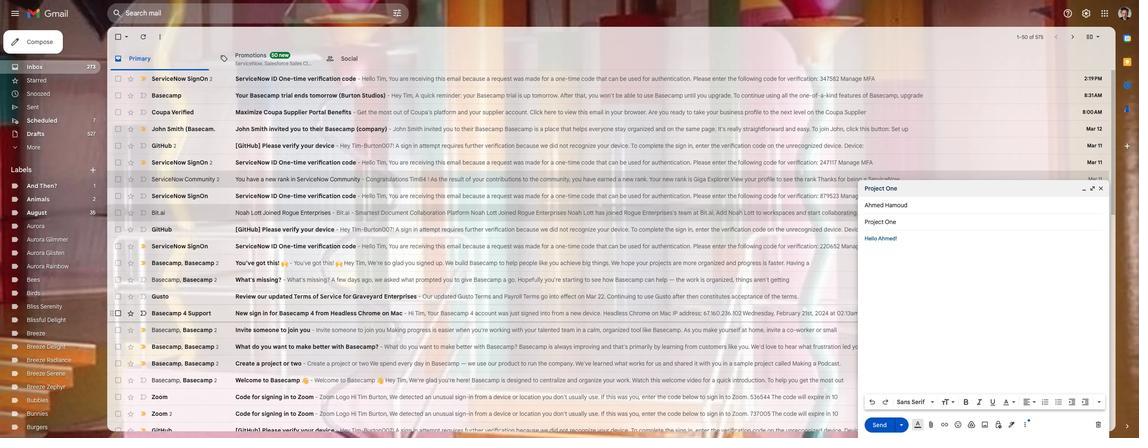 Task type: describe. For each thing, give the bounding box(es) containing it.
sans serif
[[897, 398, 925, 406]]

work
[[686, 276, 699, 284]]

3 4 from the left
[[470, 310, 474, 317]]

unrecognized for mar 11
[[786, 142, 822, 150]]

hey tim, we're so glad you signed up. we build basecamp to help people like you achieve big things. we hope your projects are more organized and progress is faster. having a
[[343, 259, 809, 267]]

18 row from the top
[[107, 355, 1109, 372]]

1 vertical spatial profile
[[758, 176, 775, 183]]

0 horizontal spatial see
[[592, 276, 601, 284]]

cell for create a project or two - create a project or two we spend every day in basecamp — we use our product to run the company. we've learned what works for us and shared it with you in a sample project called making a podcast.
[[1079, 359, 1109, 368]]

19 row from the top
[[107, 372, 1109, 389]]

0 vertical spatial your
[[235, 92, 248, 99]]

2 signon from the top
[[187, 159, 208, 166]]

0 vertical spatial mar 11
[[1087, 142, 1102, 149]]

21 row from the top
[[107, 406, 1109, 422]]

or left small
[[816, 326, 822, 334]]

further for mar 7
[[465, 226, 484, 233]]

1 welcome from the left
[[235, 377, 261, 384]]

are for hello tim, you are receiving this email because a request was made for a one-time code that can be used for authentication. please enter the following code for verification: 247117 manage mfa
[[400, 159, 408, 166]]

[github] please verify your device - hey tim-burton007! a sign in attempt requires further verification because we did not recognize your device. to complete the sign in, enter the verification code on the unrecognized device. device: for mar 11
[[235, 142, 864, 150]]

4 lott from the left
[[744, 209, 755, 217]]

3 requires from the top
[[442, 427, 463, 434]]

zoom 2
[[152, 410, 172, 417]]

2 create from the left
[[307, 360, 325, 367]]

on down straightforward
[[767, 142, 774, 150]]

verification: for 879523
[[787, 192, 818, 200]]

and right us
[[663, 360, 673, 367]]

level
[[794, 109, 806, 116]]

with down just at the left bottom
[[512, 326, 523, 334]]

2 terms from the left
[[475, 293, 491, 300]]

discard draft ‪(⌘⇧d)‬ image
[[1094, 421, 1103, 429]]

can for 879523
[[608, 192, 618, 200]]

2 horizontal spatial enterprises
[[536, 209, 566, 217]]

verify for mar 7
[[283, 226, 299, 233]]

place
[[545, 125, 559, 133]]

you for hello tim, you are receiving this email because a request was made for a one-time code that can be used for authentication. please enter the following code for verification: 247117 manage mfa
[[389, 159, 398, 166]]

1 do from the left
[[252, 343, 259, 351]]

older image
[[1069, 33, 1077, 41]]

code for signing in to zoom - zoom logo hi tim burton, we detected an unusual sign-in from a device or location you don't usually use. if this was you, enter the code below to sign in to zoom. 737005 the code will expire in 10
[[235, 410, 838, 418]]

on down 737005
[[767, 427, 774, 434]]

project one dialog
[[858, 180, 1109, 438]]

11 row from the top
[[107, 238, 1109, 255]]

review our updated terms of service for graveyard enterprises - our updated gusto terms and payroll terms go into effect on mar 22. continuing to use gusto after then constitutes acceptance of the terms. ‌ ‌ ‌ ‌ ‌ ‌ ‌ ‌ ‌ ‌ ‌ ‌ ‌ ‌ ‌ ‌ ‌ ‌ ‌ ‌ ‌ ‌ ‌ ‌ ‌ ‌ ‌ ‌ ‌ ‌ ‌
[[235, 293, 845, 300]]

contributions
[[486, 176, 521, 183]]

verified
[[172, 109, 194, 116]]

0 horizontal spatial our
[[257, 293, 267, 300]]

yourself
[[719, 326, 740, 334]]

insert files using drive image
[[967, 421, 976, 429]]

1 horizontal spatial signed
[[521, 310, 539, 317]]

hear
[[785, 343, 797, 351]]

18 ‌ from the left
[[825, 293, 825, 300]]

row containing gusto
[[107, 288, 1109, 305]]

is left place
[[534, 125, 538, 133]]

0 vertical spatial team
[[678, 209, 692, 217]]

click
[[530, 109, 543, 116]]

3 ‌ from the left
[[803, 293, 803, 300]]

67.160.236.102
[[704, 310, 742, 317]]

1 bit.ai from the left
[[152, 209, 165, 217]]

because down code for signing in to zoom - zoom logo hi tim burton, we detected an unusual sign-in from a device or location you don't usually use. if this was you, enter the code below to sign in to zoom. 737005 the code will expire in 10
[[516, 427, 539, 434]]

2 6 from the top
[[1099, 427, 1102, 434]]

and right "platform"
[[458, 109, 468, 116]]

ahmed!
[[878, 235, 897, 242]]

and left that's
[[601, 343, 611, 351]]

0 horizontal spatial at
[[693, 209, 699, 217]]

3 rank from the left
[[805, 176, 816, 183]]

, for invite someone to join you - invite someone to join you making progress is easier when you're working with your talented team in a calm, organized tool like basecamp. as you make yourself at home, invite a co-worker or small
[[180, 326, 181, 334]]

3 in, from the top
[[688, 427, 694, 434]]

basecamp , basecamp 2 for invite
[[152, 326, 217, 334]]

3 rogue from the left
[[624, 209, 641, 217]]

with right it
[[699, 360, 710, 367]]

0 horizontal spatial making
[[387, 326, 406, 334]]

1 someone from the left
[[253, 326, 279, 334]]

mar 11 for mfa
[[1087, 159, 1102, 165]]

go.
[[508, 276, 516, 284]]

0 vertical spatial quick
[[421, 92, 435, 99]]

is up account.
[[518, 92, 522, 99]]

servicenow signon 2 for servicenow id one-time verification code - hello tim, you are receiving this email because a request was made for a one-time code that can be used for authentication. please enter the following code for verification: 247117 manage mfa
[[152, 159, 212, 166]]

hi for zoom logo hi tim burton, we detected an unusual sign-in from a device or location you don't usually use. if this was you, enter the code below to sign in to zoom. 536544 the code will expire in 10
[[351, 393, 356, 401]]

id for servicenow id one-time verification code - hello tim, you are receiving this email because a request was made for a one-time code that can be used for authentication. please enter the following code for verification: 247117 manage mfa
[[271, 159, 277, 166]]

you, for 536544
[[629, 393, 640, 401]]

tim, up congratulations in the left of the page
[[376, 159, 388, 166]]

8 cell from the top
[[1079, 376, 1109, 385]]

video
[[687, 377, 701, 384]]

email for hello tim, you are receiving this email because a request was made for a one-time code that can be used for authentication. please enter the following code for verification: 347582 manage mfa
[[447, 75, 461, 83]]

0 vertical spatial use
[[644, 92, 653, 99]]

6 ‌ from the left
[[807, 293, 807, 300]]

build
[[455, 259, 468, 267]]

0 vertical spatial organized
[[628, 125, 654, 133]]

rainbow
[[46, 263, 69, 270]]

12 row from the top
[[107, 255, 1109, 271]]

manage for 220652
[[841, 243, 863, 250]]

using
[[766, 92, 780, 99]]

few
[[337, 276, 346, 284]]

that left helps
[[561, 125, 571, 133]]

20 ‌ from the left
[[828, 293, 829, 300]]

advanced search options image
[[389, 5, 406, 21]]

24 ‌ from the left
[[834, 293, 835, 300]]

4 noah from the left
[[728, 209, 743, 217]]

we down code for signing in to zoom - zoom logo hi tim burton, we detected an unusual sign-in from a device or location you don't usually use. if this was you, enter the code below to sign in to zoom. 737005 the code will expire in 10
[[540, 427, 548, 434]]

30 ‌ from the left
[[844, 293, 844, 300]]

2 their from the left
[[461, 125, 474, 133]]

2 project from the left
[[331, 360, 350, 367]]

we'd
[[751, 343, 764, 351]]

hello for hello tim, you are receiving this email because a request was made for a one-time code that can be used for authentication. please enter the following code for verification: 347582 manage mfa
[[362, 75, 375, 83]]

or up - welcome to basecamp
[[352, 360, 357, 367]]

1 ‌ from the left
[[800, 293, 800, 300]]

1 vertical spatial —
[[461, 360, 466, 367]]

more button
[[0, 141, 101, 154]]

bit.ai.
[[700, 209, 715, 217]]

tim, up the coupa's
[[403, 92, 414, 99]]

is left faster.
[[763, 259, 767, 267]]

new
[[235, 310, 248, 317]]

acceptance
[[731, 293, 763, 300]]

attempt for mar 11
[[419, 142, 440, 150]]

2 horizontal spatial your
[[649, 176, 661, 183]]

aren't
[[754, 276, 769, 284]]

numbered list ‪(⌘⇧7)‬ image
[[1041, 398, 1049, 406]]

1 horizontal spatial up
[[902, 125, 909, 133]]

1 6 from the top
[[1099, 411, 1102, 417]]

toggle split pane mode image
[[1085, 33, 1094, 41]]

bulleted list ‪(⌘⇧8)‬ image
[[1054, 398, 1063, 406]]

1 headless from the left
[[330, 310, 357, 317]]

15 ‌ from the left
[[821, 293, 821, 300]]

, for what do you want to make better with basecamp? - what do you want to make better with basecamp? basecamp is always improving and that's primarily by learning from customers like you. we'd love to hear what frustration led you to basecamp.
[[181, 343, 183, 350]]

portal
[[309, 109, 326, 116]]

requires for mar 11
[[442, 142, 463, 150]]

0 horizontal spatial community
[[185, 175, 215, 183]]

pop out image
[[1089, 185, 1096, 192]]

of left the coupa's
[[404, 109, 409, 116]]

2 vertical spatial feb
[[1089, 427, 1098, 434]]

19 ‌ from the left
[[827, 293, 827, 300]]

achieve
[[560, 259, 581, 267]]

1 vertical spatial at
[[830, 310, 835, 317]]

that for 247117
[[596, 159, 607, 166]]

we've
[[575, 360, 591, 367]]

1 horizontal spatial join
[[365, 326, 374, 334]]

toggle confidential mode image
[[994, 421, 1002, 429]]

account.
[[505, 109, 529, 116]]

mfa for hello tim, you are receiving this email because a request was made for a one-time code that can be used for authentication. please enter the following code for verification: 220652 manage mfa
[[864, 243, 876, 250]]

1 chrome from the left
[[358, 310, 381, 317]]

0 horizontal spatial progress
[[407, 326, 431, 334]]

id for servicenow id one-time verification code - hello tim, you are receiving this email because a request was made for a one-time code that can be used for authentication. please enter the following code for verification: 347582 manage mfa
[[271, 75, 277, 83]]

tab list right 8 on the right top
[[1116, 27, 1139, 408]]

0 vertical spatial —
[[669, 276, 674, 284]]

1 signon from the top
[[187, 75, 208, 82]]

breeze for breeze serene
[[27, 370, 45, 377]]

settings image
[[1081, 8, 1091, 18]]

of right "result"
[[466, 176, 471, 183]]

ahmed
[[865, 202, 884, 209]]

1 horizontal spatial out
[[835, 377, 844, 384]]

737005
[[750, 410, 771, 418]]

you've
[[294, 259, 311, 267]]

527
[[87, 131, 96, 137]]

verify for mar 11
[[283, 142, 299, 150]]

are for hello tim, you are receiving this email because a request was made for a one-time code that can be used for authentication. please enter the following code for verification: 220652 manage mfa
[[400, 243, 408, 250]]

2 inside github 2
[[174, 143, 176, 149]]

2 updated from the left
[[434, 293, 456, 300]]

1 vertical spatial glad
[[426, 377, 437, 384]]

and down are
[[656, 125, 666, 133]]

tomorrow.
[[532, 92, 559, 99]]

2 this! from the left
[[323, 259, 334, 267]]

manage for 247117
[[838, 159, 860, 166]]

0 vertical spatial signed
[[416, 259, 434, 267]]

2 what's from the left
[[287, 276, 305, 284]]

1 noah from the left
[[235, 209, 250, 217]]

1 this! from the left
[[267, 259, 280, 267]]

1 vertical spatial basecamp.
[[870, 343, 900, 351]]

we down place
[[540, 142, 548, 150]]

can for 247117
[[608, 159, 618, 166]]

that for 879523
[[596, 192, 607, 200]]

hope
[[621, 259, 635, 267]]

8:31 am
[[1084, 92, 1102, 98]]

1 basecamp? from the left
[[346, 343, 379, 351]]

unrecognized for mar 7
[[786, 226, 822, 233]]

1 vertical spatial as
[[684, 326, 690, 334]]

bunnies link
[[27, 410, 48, 418]]

10 for code for signing in to zoom - zoom logo hi tim burton, we detected an unusual sign-in from a device or location you don't usually use. if this was you, enter the code below to sign in to zoom. 536544 the code will expire in 10
[[832, 393, 838, 401]]

breeze radiance
[[27, 357, 71, 364]]

0 horizontal spatial join
[[288, 326, 298, 334]]

support image
[[1063, 8, 1073, 18]]

0 vertical spatial profile
[[745, 109, 762, 116]]

tim, up the 'studios)'
[[376, 75, 388, 83]]

1 vertical spatial use
[[644, 293, 654, 300]]

14 ‌ from the left
[[819, 293, 819, 300]]

of left the service
[[313, 293, 319, 300]]

3 lott from the left
[[583, 209, 594, 217]]

tim, up so
[[376, 243, 388, 250]]

are left more
[[673, 259, 682, 267]]

email for hello tim, you are receiving this email because a request was made for a one-time code that can be used for authentication. please enter the following code for verification: 879523 manage mfa
[[447, 192, 461, 200]]

one- left a-
[[799, 92, 812, 99]]

, for what's missing? - what's missing? a few days ago, we asked what prompted you to give basecamp a go. hopefully you're starting to see how basecamp can help — the work is organized, things aren't getting
[[180, 276, 181, 283]]

3 terms from the left
[[523, 293, 539, 300]]

3 not from the top
[[559, 427, 568, 434]]

2 horizontal spatial what
[[799, 343, 812, 351]]

tim, down congratulations in the left of the page
[[376, 192, 388, 200]]

breeze zephyr link
[[27, 383, 65, 391]]

wednesday,
[[743, 310, 775, 317]]

insert link ‪(⌘k)‬ image
[[940, 421, 949, 429]]

on down ready
[[667, 125, 674, 133]]

row containing john smith (basecam.
[[107, 121, 1109, 137]]

10 row from the top
[[107, 221, 1109, 238]]

welcome to basecamp
[[235, 377, 302, 384]]

supplier
[[483, 109, 504, 116]]

designed
[[507, 377, 531, 384]]

receiving for hello tim, you are receiving this email because a request was made for a one-time code that can be used for authentication. please enter the following code for verification: 247117 manage mfa
[[410, 159, 434, 166]]

drafts link
[[27, 130, 44, 138]]

Search mail text field
[[126, 9, 369, 18]]

an for zoom logo hi tim burton, we detected an unusual sign-in from a device or location you don't usually use. if this was you, enter the code below to sign in to zoom. 536544 the code will expire in 10
[[425, 393, 431, 401]]

3 john from the left
[[393, 125, 406, 133]]

you, for 737005
[[629, 410, 640, 418]]

1 feb 6 from the top
[[1089, 411, 1102, 417]]

is left 'always'
[[549, 343, 553, 351]]

23 ‌ from the left
[[833, 293, 833, 300]]

view
[[565, 109, 577, 116]]

is left giga
[[688, 176, 692, 183]]

0 vertical spatial into
[[549, 293, 559, 300]]

can for 347582
[[608, 75, 618, 83]]

upgrade.
[[708, 92, 732, 99]]

location for zoom logo hi tim burton, we detected an unusual sign-in from a device or location you don't usually use. if this was you, enter the code below to sign in to zoom. 737005 the code will expire in 10
[[520, 410, 541, 418]]

1 updated from the left
[[269, 293, 293, 300]]

of down aren't
[[764, 293, 770, 300]]

request for hello tim, you are receiving this email because a request was made for a one-time code that can be used for authentication. please enter the following code for verification: 247117 manage mfa
[[491, 159, 512, 166]]

2 joined from the left
[[498, 209, 516, 217]]

zoom. for 536544
[[732, 393, 749, 401]]

2 feb 6 from the top
[[1089, 427, 1102, 434]]

one- for servicenow id one-time verification code - hello tim, you are receiving this email because a request was made for a one-time code that can be used for authentication. please enter the following code for verification: 879523 manage mfa
[[279, 192, 293, 200]]

social
[[341, 55, 358, 62]]

on down graveyard
[[382, 310, 389, 317]]

1 horizontal spatial enterprises
[[384, 293, 417, 300]]

verification: for 347582
[[787, 75, 818, 83]]

complete for mar 7
[[639, 226, 664, 233]]

2 horizontal spatial like
[[728, 343, 737, 351]]

inbox
[[27, 63, 43, 71]]

improving
[[574, 343, 600, 351]]

10 ‌ from the left
[[813, 293, 813, 300]]

business
[[720, 109, 743, 116]]

indent more ‪(⌘])‬ image
[[1081, 398, 1090, 406]]

expire for zoom logo hi tim burton, we detected an unusual sign-in from a device or location you don't usually use. if this was you, enter the code below to sign in to zoom. 737005 the code will expire in 10
[[808, 410, 825, 418]]

2 coupa from the left
[[264, 109, 282, 116]]

project
[[865, 185, 884, 192]]

us
[[655, 360, 661, 367]]

0 horizontal spatial up
[[524, 92, 531, 99]]

mfa for hello tim, you are receiving this email because a request was made for a one-time code that can be used for authentication. please enter the following code for verification: 879523 manage mfa
[[863, 192, 875, 200]]

manage for 347582
[[841, 75, 862, 83]]

or up "welcome to basecamp"
[[283, 360, 289, 367]]

just
[[510, 310, 520, 317]]

row containing basecamp 4 support
[[107, 305, 1109, 322]]

bees
[[27, 276, 40, 284]]

0 horizontal spatial make
[[296, 343, 311, 351]]

bubbles link
[[27, 397, 48, 404]]

because up platform at the top of page
[[462, 192, 485, 200]]

logo for zoom logo hi tim burton, we detected an unusual sign-in from a device or location you don't usually use. if this was you, enter the code below to sign in to zoom. 536544 the code will expire in 10
[[336, 393, 350, 401]]

1 🙌 image from the left
[[281, 260, 288, 267]]

on right level
[[807, 109, 814, 116]]

easier
[[438, 326, 454, 334]]

because up build
[[462, 243, 485, 250]]

of-
[[812, 92, 820, 99]]

2 someone from the left
[[332, 326, 356, 334]]

tim, down 'every'
[[397, 377, 408, 384]]

we're for glad
[[409, 377, 424, 384]]

enter for code for signing in to zoom - zoom logo hi tim burton, we detected an unusual sign-in from a device or location you don't usually use. if this was you, enter the code below to sign in to zoom. 737005 the code will expire in 10
[[642, 410, 656, 418]]

2 bit.ai from the left
[[336, 209, 350, 217]]

2 ‌ from the left
[[801, 293, 801, 300]]

2 vertical spatial what
[[615, 360, 628, 367]]

graveyard
[[353, 293, 383, 300]]

more send options image
[[897, 421, 906, 429]]

2 gusto from the left
[[458, 293, 474, 300]]

mfa for hello tim, you are receiving this email because a request was made for a one-time code that can be used for authentication. please enter the following code for verification: 247117 manage mfa
[[861, 159, 873, 166]]

basecamp , basecamp 2 for what's
[[152, 276, 217, 283]]

0 vertical spatial you,
[[900, 310, 912, 317]]

main content containing promotions
[[107, 27, 1116, 438]]

2 do from the left
[[400, 343, 407, 351]]

tim, down our
[[415, 310, 426, 317]]

hello for hello tim, you are receiving this email because a request was made for a one-time code that can be used for authentication. please enter the following code for verification: 879523 manage mfa
[[362, 192, 375, 200]]

requires for mar 7
[[442, 226, 463, 233]]

1 horizontal spatial help
[[656, 276, 668, 284]]

is left easier
[[432, 326, 437, 334]]

radiance
[[47, 357, 71, 364]]

tim, up ago,
[[356, 259, 367, 267]]

logo for zoom logo hi tim burton, we detected an unusual sign-in from a device or location you don't usually use. if this was you, enter the code below to sign in to zoom. 737005 the code will expire in 10
[[336, 410, 350, 418]]

you for hello tim, you are receiving this email because a request was made for a one-time code that can be used for authentication. please enter the following code for verification: 220652 manage mfa
[[389, 243, 398, 250]]

2 vertical spatial at
[[742, 326, 747, 334]]

be for 220652
[[620, 243, 627, 250]]

noah lott joined rogue enterprises - bit.ai - smartest document collaboration platform noah lott joined rogue enterprises noah lott has joined rogue enterprises's team at bit.ai. add noah lott to workspaces and start collaborating.
[[235, 209, 858, 217]]

0 horizontal spatial team
[[561, 326, 575, 334]]

platform
[[434, 109, 456, 116]]

you.
[[739, 343, 750, 351]]

2 two from the left
[[359, 360, 369, 367]]

3 smith from the left
[[407, 125, 423, 133]]

new sign in for basecamp 4 from headless chrome on mac - hi tim, your basecamp 4 account was just signed into from a new device. headless chrome on mac ip address: 67.160.236.102 wednesday, february 21st, 2024 at 02:13am pst if this was you, carry on. we won
[[235, 310, 959, 317]]

because up "result"
[[462, 159, 485, 166]]

one- for servicenow id one-time verification code - hello tim, you are receiving this email because a request was made for a one-time code that can be used for authentication. please enter the following code for verification: 220652 manage mfa
[[279, 243, 293, 250]]

be for 879523
[[620, 192, 627, 200]]

1 what's from the left
[[235, 276, 255, 284]]

0 vertical spatial 11
[[1098, 142, 1102, 149]]

25 ‌ from the left
[[836, 293, 836, 300]]

or down code for signing in to zoom - zoom logo hi tim burton, we detected an unusual sign-in from a device or location you don't usually use. if this was you, enter the code below to sign in to zoom. 536544 the code will expire in 10
[[512, 410, 518, 418]]

and up organized,
[[726, 259, 736, 267]]

be left able
[[616, 92, 623, 99]]

more formatting options image
[[1095, 398, 1103, 406]]

2 4 from the left
[[310, 310, 314, 317]]

email up everyone
[[589, 109, 603, 116]]

we right ago,
[[375, 276, 382, 284]]

customers
[[699, 343, 727, 351]]

device: for mar 7
[[844, 226, 864, 233]]

servicenow id one-time verification code - hello tim, you are receiving this email because a request was made for a one-time code that can be used for authentication. please enter the following code for verification: 247117 manage mfa
[[235, 159, 873, 166]]

breeze link
[[27, 330, 45, 337]]

cell for invite someone to join you - invite someone to join you making progress is easier when you're working with your talented team in a calm, organized tool like basecamp. as you make yourself at home, invite a co-worker or small
[[1079, 326, 1109, 334]]

and then? link
[[27, 182, 57, 190]]

then
[[687, 293, 699, 300]]

2 vertical spatial use
[[477, 360, 486, 367]]

1 rogue from the left
[[282, 209, 299, 217]]

3 attempt from the top
[[419, 427, 440, 434]]

burton, for zoom logo hi tim burton, we detected an unusual sign-in from a device or location you don't usually use. if this was you, enter the code below to sign in to zoom. 536544 the code will expire in 10
[[369, 393, 388, 401]]

1 github from the top
[[152, 142, 172, 149]]

drafts
[[27, 130, 44, 138]]

blissful delight
[[27, 316, 66, 324]]

or down the designed at the left bottom of page
[[512, 393, 518, 401]]

indent less ‪(⌘[)‬ image
[[1068, 398, 1076, 406]]

bold ‪(⌘b)‬ image
[[962, 398, 970, 406]]

0 horizontal spatial enterprises
[[301, 209, 331, 217]]

up.
[[436, 259, 444, 267]]

2 vertical spatial you're
[[439, 377, 455, 384]]

0 horizontal spatial what
[[401, 276, 414, 284]]

minimize image
[[1081, 185, 1088, 192]]

continuing
[[607, 293, 636, 300]]

john,
[[830, 125, 845, 133]]

review
[[235, 293, 256, 300]]

31 ‌ from the left
[[845, 293, 845, 300]]

0 horizontal spatial glad
[[392, 259, 404, 267]]

maximize
[[235, 109, 262, 116]]

receiving for hello tim, you are receiving this email because a request was made for a one-time code that can be used for authentication. please enter the following code for verification: 220652 manage mfa
[[410, 243, 434, 250]]

frustration
[[813, 343, 841, 351]]

centralize
[[540, 377, 566, 384]]

0 vertical spatial progress
[[738, 259, 761, 267]]

because down noah lott joined rogue enterprises - bit.ai - smartest document collaboration platform noah lott joined rogue enterprises noah lott has joined rogue enterprises's team at bit.ai. add noah lott to workspaces and start collaborating.
[[516, 226, 539, 233]]

1 what from the left
[[235, 343, 251, 351]]

3 did from the top
[[550, 427, 558, 434]]

because up "servicenow id one-time verification code - hello tim, you are receiving this email because a request was made for a one-time code that can be used for authentication. please enter the following code for verification: 247117 manage mfa"
[[516, 142, 539, 150]]

0 vertical spatial hi
[[408, 310, 414, 317]]

in, for mar 7
[[688, 226, 694, 233]]

2 basecamp? from the left
[[487, 343, 518, 351]]

0 horizontal spatial basecamp.
[[653, 326, 682, 334]]

smith for invited
[[251, 125, 268, 133]]

0 vertical spatial most
[[379, 109, 392, 116]]

feb for code for signing in to zoom - zoom logo hi tim burton, we detected an unusual sign-in from a device or location you don't usually use. if this was you, enter the code below to sign in to zoom. 536544 the code will expire in 10
[[1087, 394, 1096, 400]]

in, for mar 11
[[688, 142, 694, 150]]

0 vertical spatial see
[[783, 176, 793, 183]]

further for mar 11
[[465, 142, 484, 150]]

3 signon from the top
[[187, 192, 208, 200]]

2 better from the left
[[456, 343, 472, 351]]

enter for servicenow id one-time verification code - hello tim, you are receiving this email because a request was made for a one-time code that can be used for authentication. please enter the following code for verification: 347582 manage mfa
[[712, 75, 726, 83]]

1 vertical spatial like
[[643, 326, 651, 334]]

and left easy.
[[785, 125, 796, 133]]

0 vertical spatial you're
[[545, 276, 561, 284]]

2 chrome from the left
[[629, 310, 650, 317]]

on down workspaces
[[767, 226, 774, 233]]

11 ‌ from the left
[[815, 293, 815, 300]]

11 for rank
[[1098, 176, 1102, 182]]

on right effect
[[578, 293, 585, 300]]

1 vertical spatial you're
[[472, 326, 488, 334]]

2 have from the left
[[583, 176, 596, 183]]

when
[[456, 326, 470, 334]]

22 row from the top
[[107, 422, 1109, 438]]

zoom. for 737005
[[732, 410, 749, 418]]

2 noah from the left
[[471, 209, 485, 217]]

can down projects
[[645, 276, 654, 284]]

recognize for mar 7
[[570, 226, 596, 233]]

2 rogue from the left
[[518, 209, 535, 217]]

redo ‪(⌘y)‬ image
[[881, 398, 890, 406]]

2 github from the top
[[152, 226, 172, 233]]

2 horizontal spatial make
[[703, 326, 717, 334]]

august link
[[27, 209, 47, 217]]

of left 575
[[1029, 34, 1034, 40]]

request for hello tim, you are receiving this email because a request was made for a one-time code that can be used for authentication. please enter the following code for verification: 347582 manage mfa
[[491, 75, 512, 83]]

of right the features
[[863, 92, 868, 99]]

scheduled link
[[27, 117, 57, 124]]

servicenow signon for servicenow id one-time verification code - hello tim, you are receiving this email because a request was made for a one-time code that can be used for authentication. please enter the following code for verification: 220652 manage mfa
[[152, 243, 208, 250]]

7 ‌ from the left
[[809, 293, 809, 300]]

1 coupa from the left
[[152, 109, 170, 116]]

what do you want to make better with basecamp? - what do you want to make better with basecamp? basecamp is always improving and that's primarily by learning from customers like you. we'd love to hear what frustration led you to basecamp.
[[235, 343, 900, 351]]

and left organize
[[567, 377, 577, 384]]

2 cell from the top
[[1079, 259, 1109, 267]]

7 for [github] please verify your device - hey tim-burton007! a sign in attempt requires further verification because we did not recognize your device. to complete the sign in, enter the verification code on the unrecognized device. device:
[[1099, 226, 1102, 233]]

use. for 737005
[[589, 410, 600, 418]]

and left payroll
[[493, 293, 503, 300]]

maximize coupa supplier portal benefits - get the most out of coupa's platform and your supplier account. click here to view this email in your browser. are you ready to take your business profile to the next level on the coupa supplier
[[235, 109, 866, 116]]



Task type: locate. For each thing, give the bounding box(es) containing it.
13 row from the top
[[107, 271, 1109, 288]]

7 for noah lott joined rogue enterprises - bit.ai - smartest document collaboration platform noah lott joined rogue enterprises noah lott has joined rogue enterprises's team at bit.ai. add noah lott to workspaces and start collaborating.
[[1100, 209, 1102, 216]]

labels navigation
[[0, 27, 107, 438]]

🙌 image
[[281, 260, 288, 267], [336, 260, 343, 267]]

4 one- from the top
[[279, 243, 293, 250]]

0 horizontal spatial have
[[246, 176, 259, 183]]

0 vertical spatial location
[[520, 393, 541, 401]]

what's
[[235, 276, 255, 284], [287, 276, 305, 284]]

you're right when
[[472, 326, 488, 334]]

hello left ahmed! on the right bottom of page
[[865, 235, 877, 242]]

enter for code for signing in to zoom - zoom logo hi tim burton, we detected an unusual sign-in from a device or location you don't usually use. if this was you, enter the code below to sign in to zoom. 536544 the code will expire in 10
[[642, 393, 656, 401]]

7 inside labels navigation
[[93, 117, 96, 124]]

with down account
[[474, 343, 485, 351]]

1 for 1 50 of 575
[[1017, 34, 1019, 40]]

1 vertical spatial sign-
[[455, 410, 469, 418]]

1 vertical spatial 1
[[94, 183, 96, 189]]

don't for 536544
[[553, 393, 567, 401]]

1 mac from the left
[[391, 310, 403, 317]]

email up the reminder:
[[447, 75, 461, 83]]

not for mar 11
[[559, 142, 568, 150]]

hello up ago,
[[362, 243, 375, 250]]

3 github from the top
[[152, 427, 172, 434]]

3 one- from the top
[[279, 192, 293, 200]]

use.
[[589, 393, 600, 401], [589, 410, 600, 418]]

0 horizontal spatial gusto
[[152, 293, 169, 300]]

email up build
[[447, 243, 461, 250]]

4 request from the top
[[491, 243, 512, 250]]

hello for hello tim, you are receiving this email because a request was made for a one-time code that can be used for authentication. please enter the following code for verification: 247117 manage mfa
[[362, 159, 375, 166]]

got right you've at bottom left
[[256, 259, 265, 267]]

have
[[246, 176, 259, 183], [583, 176, 596, 183]]

coupa's
[[411, 109, 432, 116]]

2 vertical spatial your
[[427, 310, 439, 317]]

we're
[[368, 259, 383, 267], [409, 377, 424, 384]]

team left bit.ai.
[[678, 209, 692, 217]]

mar 7 for noah lott joined rogue enterprises - bit.ai - smartest document collaboration platform noah lott joined rogue enterprises noah lott has joined rogue enterprises's team at bit.ai. add noah lott to workspaces and start collaborating.
[[1089, 209, 1102, 216]]

3 [github] from the top
[[235, 427, 261, 434]]

sans serif option
[[895, 398, 929, 406]]

1 vertical spatial delight
[[47, 343, 66, 351]]

mac left ip
[[660, 310, 671, 317]]

an for zoom logo hi tim burton, we detected an unusual sign-in from a device or location you don't usually use. if this was you, enter the code below to sign in to zoom. 737005 the code will expire in 10
[[425, 410, 431, 418]]

0 horizontal spatial you're
[[439, 377, 455, 384]]

1 horizontal spatial project
[[331, 360, 350, 367]]

11 for mfa
[[1098, 159, 1102, 165]]

20 row from the top
[[107, 389, 1109, 406]]

0 horizontal spatial as
[[431, 176, 437, 183]]

1 vertical spatial signing
[[262, 410, 282, 418]]

gmail image
[[27, 5, 72, 22]]

device: down click
[[844, 142, 864, 150]]

4 id from the top
[[271, 243, 277, 250]]

home,
[[749, 326, 765, 334]]

if for 737005
[[601, 410, 605, 418]]

what's down you've
[[287, 276, 305, 284]]

insert signature image
[[1008, 421, 1016, 429]]

1 vertical spatial attempt
[[419, 226, 440, 233]]

5 basecamp , basecamp 2 from the top
[[152, 360, 219, 367]]

1 horizontal spatial have
[[583, 176, 596, 183]]

0 horizontal spatial rank
[[278, 176, 289, 183]]

2 missing? from the left
[[307, 276, 330, 284]]

row containing bit.ai
[[107, 204, 1109, 221]]

receiving down timb4
[[410, 192, 434, 200]]

following for 347582
[[738, 75, 762, 83]]

enter for servicenow id one-time verification code - hello tim, you are receiving this email because a request was made for a one-time code that can be used for authentication. please enter the following code for verification: 220652 manage mfa
[[712, 243, 726, 250]]

following for 247117
[[738, 159, 762, 166]]

1 have from the left
[[246, 176, 259, 183]]

that,
[[575, 92, 587, 99]]

2 inside servicenow community 2
[[217, 176, 219, 182]]

every
[[398, 360, 413, 367]]

made for hello tim, you are receiving this email because a request was made for a one-time code that can be used for authentication. please enter the following code for verification: 347582 manage mfa
[[525, 75, 540, 83]]

rogue
[[282, 209, 299, 217], [518, 209, 535, 217], [624, 209, 641, 217]]

(company)
[[356, 125, 387, 133]]

device: down the collaborating.
[[844, 226, 864, 233]]

15 row from the top
[[107, 305, 1109, 322]]

[github] for mar 7
[[235, 226, 261, 233]]

2 invited from the left
[[424, 125, 442, 133]]

we're left so
[[368, 259, 383, 267]]

coupa left verified
[[152, 109, 170, 116]]

id
[[271, 75, 277, 83], [271, 159, 277, 166], [271, 192, 277, 200], [271, 243, 277, 250]]

organized for and
[[698, 259, 725, 267]]

collaboration
[[410, 209, 445, 217]]

1 vertical spatial will
[[798, 410, 807, 418]]

3 [github] please verify your device - hey tim-burton007! a sign in attempt requires further verification because we did not recognize your device. to complete the sign in, enter the verification code on the unrecognized device. device: from the top
[[235, 427, 864, 434]]

8 row from the top
[[107, 188, 1109, 204]]

following for 220652
[[738, 243, 762, 250]]

upgrade
[[901, 92, 923, 99]]

profile right the view
[[758, 176, 775, 183]]

1 horizontal spatial 🙌 image
[[336, 260, 343, 267]]

3 gusto from the left
[[655, 293, 671, 300]]

1 4 from the left
[[183, 310, 187, 317]]

device: for mar 11
[[844, 142, 864, 150]]

0 vertical spatial zoom.
[[732, 393, 749, 401]]

1 vertical spatial detected
[[399, 410, 423, 418]]

1 signing from the top
[[262, 393, 282, 401]]

terms.
[[782, 293, 798, 300]]

2 id from the top
[[271, 159, 277, 166]]

someone
[[253, 326, 279, 334], [332, 326, 356, 334]]

[github] for mar 11
[[235, 142, 261, 150]]

one- up after
[[555, 75, 568, 83]]

up right set
[[902, 125, 909, 133]]

7 row from the top
[[107, 171, 1109, 188]]

[github] please verify your device - hey tim-burton007! a sign in attempt requires further verification because we did not recognize your device. to complete the sign in, enter the verification code on the unrecognized device. device: for mar 7
[[235, 226, 864, 233]]

🙌 image up the few
[[336, 260, 343, 267]]

we
[[540, 142, 548, 150], [540, 226, 548, 233], [375, 276, 382, 284], [468, 360, 475, 367], [540, 427, 548, 434]]

more options image
[[1023, 421, 1028, 429]]

what
[[235, 343, 251, 351], [384, 343, 398, 351]]

are
[[648, 109, 658, 116]]

1 servicenow signon from the top
[[152, 192, 208, 200]]

main menu image
[[10, 8, 20, 18]]

2 vertical spatial 7
[[1099, 226, 1102, 233]]

1 vertical spatial recognize
[[570, 226, 596, 233]]

1 horizontal spatial what
[[384, 343, 398, 351]]

following for 879523
[[738, 192, 762, 200]]

6 basecamp , basecamp 2 from the top
[[152, 376, 217, 384]]

burgers link
[[27, 424, 48, 431]]

co-
[[787, 326, 796, 334]]

john for john smith invited you to their basecamp (company) - john smith invited you to their basecamp basecamp is a place that helps everyone stay organized and on the same page. it's really straightforward and easy. to join john, click this button: set up
[[235, 125, 250, 133]]

we up here!
[[468, 360, 475, 367]]

straightforward
[[743, 125, 784, 133]]

2 👋 image from the left
[[377, 377, 384, 384]]

1 vertical spatial complete
[[639, 226, 664, 233]]

2 receiving from the top
[[410, 159, 434, 166]]

tim- for mar 7
[[352, 226, 364, 233]]

— up "after"
[[669, 276, 674, 284]]

email for hello tim, you are receiving this email because a request was made for a one-time code that can be used for authentication. please enter the following code for verification: 247117 manage mfa
[[447, 159, 461, 166]]

1 horizontal spatial 50
[[1022, 34, 1028, 40]]

what's down you've at bottom left
[[235, 276, 255, 284]]

request for hello tim, you are receiving this email because a request was made for a one-time code that can be used for authentication. please enter the following code for verification: 879523 manage mfa
[[491, 192, 512, 200]]

2 attempt from the top
[[419, 226, 440, 233]]

2 welcome from the left
[[314, 377, 339, 384]]

3 recognize from the top
[[570, 427, 596, 434]]

expire
[[808, 393, 824, 401], [808, 410, 825, 418]]

1 horizontal spatial community
[[330, 176, 360, 183]]

2 authentication. from the top
[[652, 159, 692, 166]]

2 horizontal spatial help
[[775, 377, 787, 384]]

1 vertical spatial mar 11
[[1087, 159, 1102, 165]]

what down new
[[235, 343, 251, 351]]

1 horizontal spatial most
[[820, 377, 833, 384]]

1 device: from the top
[[844, 142, 864, 150]]

service
[[320, 293, 342, 300]]

2 trial from the left
[[506, 92, 516, 99]]

we down noah lott joined rogue enterprises - bit.ai - smartest document collaboration platform noah lott joined rogue enterprises noah lott has joined rogue enterprises's team at bit.ai. add noah lott to workspaces and start collaborating.
[[540, 226, 548, 233]]

smith down the coupa's
[[407, 125, 423, 133]]

0 vertical spatial below
[[683, 393, 698, 401]]

0 horizontal spatial invited
[[269, 125, 289, 133]]

location for zoom logo hi tim burton, we detected an unusual sign-in from a device or location you don't usually use. if this was you, enter the code below to sign in to zoom. 536544 the code will expire in 10
[[520, 393, 541, 401]]

authentication. up projects
[[652, 243, 692, 250]]

2 inside labels navigation
[[93, 196, 96, 202]]

the for 536544
[[771, 393, 781, 401]]

want up day
[[419, 343, 432, 351]]

6 down more formatting options icon
[[1099, 427, 1102, 434]]

will for 737005
[[798, 410, 807, 418]]

0 vertical spatial servicenow signon
[[152, 192, 208, 200]]

1 vertical spatial don't
[[553, 410, 567, 418]]

will for 536544
[[798, 393, 806, 401]]

2 vertical spatial hi
[[351, 410, 356, 418]]

be down stay
[[620, 159, 627, 166]]

into
[[549, 293, 559, 300], [540, 310, 550, 317]]

talented
[[538, 326, 560, 334]]

getting
[[771, 276, 789, 284]]

community
[[185, 175, 215, 183], [330, 176, 360, 183]]

what right asked
[[401, 276, 414, 284]]

0 horizontal spatial mac
[[391, 310, 403, 317]]

burton007!
[[364, 142, 394, 150], [364, 226, 394, 233], [364, 427, 394, 434]]

servicenow signon 2
[[152, 75, 212, 82], [152, 159, 212, 166]]

1 vertical spatial you,
[[629, 393, 640, 401]]

ends
[[294, 92, 308, 99]]

None search field
[[107, 3, 409, 23]]

1 logo from the top
[[336, 393, 350, 401]]

most down the 'studios)'
[[379, 109, 392, 116]]

tab list
[[1116, 27, 1139, 408], [107, 47, 1116, 70]]

0 vertical spatial if
[[872, 310, 876, 317]]

1 vertical spatial 7
[[1100, 209, 1102, 216]]

requires
[[442, 142, 463, 150], [442, 226, 463, 233], [442, 427, 463, 434]]

2 an from the top
[[425, 410, 431, 418]]

bubbles
[[27, 397, 48, 404]]

2 below from the top
[[683, 410, 698, 418]]

5 row from the top
[[107, 137, 1109, 154]]

because
[[462, 75, 485, 83], [516, 142, 539, 150], [462, 159, 485, 166], [462, 192, 485, 200], [516, 226, 539, 233], [462, 243, 485, 250], [516, 427, 539, 434]]

breeze radiance link
[[27, 357, 71, 364]]

1 verification: from the top
[[787, 75, 818, 83]]

8 ‌ from the left
[[810, 293, 810, 300]]

1 requires from the top
[[442, 142, 463, 150]]

invited
[[269, 125, 289, 133], [424, 125, 442, 133]]

after
[[560, 92, 573, 99]]

better
[[313, 343, 330, 351], [456, 343, 472, 351]]

main content
[[107, 27, 1116, 438]]

manage up being
[[838, 159, 860, 166]]

authentication. for 247117
[[652, 159, 692, 166]]

don't down centralize
[[553, 393, 567, 401]]

detected for zoom logo hi tim burton, we detected an unusual sign-in from a device or location you don't usually use. if this was you, enter the code below to sign in to zoom. 536544 the code will expire in 10
[[399, 393, 423, 401]]

at right 2024
[[830, 310, 835, 317]]

attempt for mar 7
[[419, 226, 440, 233]]

—
[[669, 276, 674, 284], [461, 360, 466, 367]]

because up the supplier
[[462, 75, 485, 83]]

3 burton007! from the top
[[364, 427, 394, 434]]

all
[[782, 92, 788, 99]]

Message Body text field
[[865, 235, 1103, 392]]

2 invite from the left
[[316, 326, 330, 334]]

0 horizontal spatial supplier
[[284, 109, 307, 116]]

with up - welcome to basecamp
[[332, 343, 344, 351]]

1 vertical spatial did
[[550, 226, 558, 233]]

Subject field
[[865, 218, 1103, 226]]

mfa
[[863, 75, 875, 83], [861, 159, 873, 166], [863, 192, 875, 200], [864, 243, 876, 250]]

more email options image
[[156, 33, 164, 41]]

feb 6 down more formatting options icon
[[1089, 427, 1102, 434]]

1 project from the left
[[261, 360, 282, 367]]

be up able
[[620, 75, 627, 83]]

hello up the 'studios)'
[[362, 75, 375, 83]]

1 vertical spatial your
[[649, 176, 661, 183]]

one-
[[555, 75, 568, 83], [799, 92, 812, 99], [555, 159, 568, 166], [555, 192, 568, 200], [555, 243, 568, 250]]

50 inside 'tab'
[[271, 52, 278, 58]]

giga
[[694, 176, 706, 183]]

in,
[[688, 142, 694, 150], [688, 226, 694, 233], [688, 427, 694, 434]]

0 horizontal spatial like
[[539, 259, 548, 267]]

aurora for aurora glisten
[[27, 249, 45, 257]]

0 vertical spatial 6
[[1099, 411, 1102, 417]]

don't for 737005
[[553, 410, 567, 418]]

cell
[[1079, 242, 1109, 251], [1079, 259, 1109, 267], [1079, 276, 1109, 284], [1079, 292, 1109, 301], [1079, 326, 1109, 334], [1079, 343, 1109, 351], [1079, 359, 1109, 368], [1079, 376, 1109, 385]]

zoom.
[[732, 393, 749, 401], [732, 410, 749, 418]]

1 vertical spatial further
[[465, 226, 484, 233]]

- welcome to basecamp
[[309, 377, 377, 384]]

chrome up tool
[[629, 310, 650, 317]]

16 ‌ from the left
[[822, 293, 822, 300]]

starred
[[27, 77, 47, 84]]

close image
[[1098, 185, 1104, 192]]

on left ip
[[652, 310, 658, 317]]

row
[[107, 70, 1109, 87], [107, 87, 1109, 104], [107, 104, 1109, 121], [107, 121, 1109, 137], [107, 137, 1109, 154], [107, 154, 1109, 171], [107, 171, 1109, 188], [107, 188, 1109, 204], [107, 204, 1109, 221], [107, 221, 1109, 238], [107, 238, 1109, 255], [107, 255, 1109, 271], [107, 271, 1109, 288], [107, 288, 1109, 305], [107, 305, 1109, 322], [107, 322, 1109, 338], [107, 338, 1109, 355], [107, 355, 1109, 372], [107, 372, 1109, 389], [107, 389, 1109, 406], [107, 406, 1109, 422], [107, 422, 1109, 438]]

1 receiving from the top
[[410, 75, 434, 83]]

3 cell from the top
[[1079, 276, 1109, 284]]

1 horizontal spatial rogue
[[518, 209, 535, 217]]

3 complete from the top
[[639, 427, 664, 434]]

0 vertical spatial an
[[425, 393, 431, 401]]

updated
[[269, 293, 293, 300], [434, 293, 456, 300]]

usually for 737005
[[569, 410, 587, 418]]

breeze for breeze delight
[[27, 343, 45, 351]]

is right 'work'
[[701, 276, 705, 284]]

email for hello tim, you are receiving this email because a request was made for a one-time code that can be used for authentication. please enter the following code for verification: 220652 manage mfa
[[447, 243, 461, 250]]

to
[[734, 92, 740, 99], [812, 125, 818, 133], [631, 142, 637, 150], [631, 226, 637, 233], [768, 377, 774, 384], [631, 427, 637, 434]]

0 vertical spatial up
[[524, 92, 531, 99]]

labels heading
[[11, 166, 89, 174]]

following up things
[[738, 243, 762, 250]]

1 unrecognized from the top
[[786, 142, 822, 150]]

from
[[315, 310, 329, 317], [552, 310, 564, 317], [685, 343, 697, 351], [475, 393, 487, 401], [475, 410, 487, 418]]

bliss
[[27, 303, 39, 310]]

1 row from the top
[[107, 70, 1109, 87]]

you,
[[900, 310, 912, 317], [629, 393, 640, 401], [629, 410, 640, 418]]

feb for code for signing in to zoom - zoom logo hi tim burton, we detected an unusual sign-in from a device or location you don't usually use. if this was you, enter the code below to sign in to zoom. 737005 the code will expire in 10
[[1089, 411, 1098, 417]]

1 horizontal spatial gusto
[[458, 293, 474, 300]]

1 zoom. from the top
[[732, 393, 749, 401]]

2 want from the left
[[419, 343, 432, 351]]

mfa up ahmed
[[863, 192, 875, 200]]

burton,
[[369, 393, 388, 401], [369, 410, 388, 418]]

manage down being
[[841, 192, 862, 200]]

0 vertical spatial feb
[[1087, 394, 1096, 400]]

1 inside labels navigation
[[94, 183, 96, 189]]

2 horizontal spatial terms
[[523, 293, 539, 300]]

at left home,
[[742, 326, 747, 334]]

0 horizontal spatial out
[[393, 109, 402, 116]]

is left the designed at the left bottom of page
[[501, 377, 505, 384]]

authentication. for 879523
[[652, 192, 692, 200]]

unusual for zoom logo hi tim burton, we detected an unusual sign-in from a device or location you don't usually use. if this was you, enter the code below to sign in to zoom. 536544 the code will expire in 10
[[433, 393, 454, 401]]

one- for servicenow id one-time verification code - hello tim, you are receiving this email because a request was made for a one-time code that can be used for authentication. please enter the following code for verification: 247117 manage mfa
[[279, 159, 293, 166]]

1 breeze from the top
[[27, 330, 45, 337]]

1 horizontal spatial quick
[[717, 377, 731, 384]]

invite down new
[[235, 326, 252, 334]]

1 horizontal spatial our
[[488, 360, 497, 367]]

basecamp , basecamp 2 for what
[[152, 343, 219, 350]]

None checkbox
[[114, 33, 122, 41], [114, 158, 122, 167], [114, 209, 122, 217], [114, 259, 122, 267], [114, 292, 122, 301], [114, 309, 122, 318], [114, 343, 122, 351], [114, 359, 122, 368], [114, 393, 122, 401], [114, 410, 122, 418], [114, 426, 122, 435], [114, 33, 122, 41], [114, 158, 122, 167], [114, 209, 122, 217], [114, 259, 122, 267], [114, 292, 122, 301], [114, 309, 122, 318], [114, 343, 122, 351], [114, 359, 122, 368], [114, 393, 122, 401], [114, 410, 122, 418], [114, 426, 122, 435]]

complete for mar 11
[[639, 142, 664, 150]]

account
[[475, 310, 497, 317]]

project one
[[865, 185, 897, 192]]

1 unusual from the top
[[433, 393, 454, 401]]

2 horizontal spatial join
[[820, 125, 829, 133]]

being
[[847, 176, 862, 183]]

2 vertical spatial device:
[[844, 427, 864, 434]]

0 horizontal spatial help
[[506, 259, 518, 267]]

sign- for zoom logo hi tim burton, we detected an unusual sign-in from a device or location you don't usually use. if this was you, enter the code below to sign in to zoom. 536544 the code will expire in 10
[[455, 393, 469, 401]]

1 vertical spatial out
[[835, 377, 844, 384]]

not for mar 7
[[559, 226, 568, 233]]

2 [github] from the top
[[235, 226, 261, 233]]

compose button
[[3, 30, 63, 54]]

verification: for 220652
[[787, 243, 818, 250]]

you for hello tim, you are receiving this email because a request was made for a one-time code that can be used for authentication. please enter the following code for verification: 347582 manage mfa
[[389, 75, 398, 83]]

273
[[87, 64, 96, 70]]

coupa down kind at the top of the page
[[826, 109, 843, 116]]

john smith (basecam.
[[152, 125, 215, 133]]

4 receiving from the top
[[410, 243, 434, 250]]

john smith invited you to their basecamp (company) - john smith invited you to their basecamp basecamp is a place that helps everyone stay organized and on the same page. it's really straightforward and easy. to join john, click this button: set up
[[235, 125, 909, 133]]

john for john smith (basecam.
[[152, 125, 166, 133]]

0 vertical spatial like
[[539, 259, 548, 267]]

1 vertical spatial into
[[540, 310, 550, 317]]

aurora for aurora "link"
[[27, 222, 45, 230]]

2 horizontal spatial gusto
[[655, 293, 671, 300]]

animals link
[[27, 196, 50, 203]]

not up servicenow id one-time verification code - hello tim, you are receiving this email because a request was made for a one-time code that can be used for authentication. please enter the following code for verification: 220652 manage mfa
[[559, 226, 568, 233]]

promotions, 50 new messages, tab
[[213, 47, 319, 70]]

italic ‪(⌘i)‬ image
[[975, 398, 984, 406]]

terms left the go
[[523, 293, 539, 300]]

one- for hello tim, you are receiving this email because a request was made for a one-time code that can be used for authentication. please enter the following code for verification: 220652 manage mfa
[[555, 243, 568, 250]]

1 horizontal spatial joined
[[498, 209, 516, 217]]

2 servicenow signon from the top
[[152, 243, 208, 250]]

id for servicenow id one-time verification code - hello tim, you are receiving this email because a request was made for a one-time code that can be used for authentication. please enter the following code for verification: 220652 manage mfa
[[271, 243, 277, 250]]

3 row from the top
[[107, 104, 1109, 121]]

1 terms from the left
[[294, 293, 311, 300]]

5 cell from the top
[[1079, 326, 1109, 334]]

0 vertical spatial tim-
[[352, 142, 364, 150]]

run
[[528, 360, 537, 367]]

1 horizontal spatial —
[[669, 276, 674, 284]]

trial left ends
[[281, 92, 293, 99]]

one- down you have a new rank in servicenow community - congratulations timb4 ! as the result of your contributions to the community, you have earned a new rank. your new rank is giga explorer view your profile to see the rank thanks for being a servicenow
[[555, 192, 568, 200]]

1 invited from the left
[[269, 125, 289, 133]]

authentication. up enterprises's
[[652, 192, 692, 200]]

1 horizontal spatial coupa
[[264, 109, 282, 116]]

3 tim- from the top
[[352, 427, 364, 434]]

4 breeze from the top
[[27, 370, 45, 377]]

can up things.
[[608, 243, 618, 250]]

1 vertical spatial hi
[[351, 393, 356, 401]]

mar 11 for rank
[[1088, 176, 1102, 182]]

1 vertical spatial see
[[592, 276, 601, 284]]

enter for servicenow id one-time verification code - hello tim, you are receiving this email because a request was made for a one-time code that can be used for authentication. please enter the following code for verification: 879523 manage mfa
[[712, 192, 726, 200]]

breeze
[[27, 330, 45, 337], [27, 343, 45, 351], [27, 357, 45, 364], [27, 370, 45, 377], [27, 383, 45, 391]]

row containing coupa verified
[[107, 104, 1109, 121]]

breeze for breeze zephyr
[[27, 383, 45, 391]]

terms up account
[[475, 293, 491, 300]]

tab list containing promotions
[[107, 47, 1116, 70]]

be for 347582
[[620, 75, 627, 83]]

hi
[[408, 310, 414, 317], [351, 393, 356, 401], [351, 410, 356, 418]]

2 inside zoom 2
[[169, 411, 172, 417]]

cell for what do you want to make better with basecamp? - what do you want to make better with basecamp? basecamp is always improving and that's primarily by learning from customers like you. we'd love to hear what frustration led you to basecamp.
[[1079, 343, 1109, 351]]

undo ‪(⌘z)‬ image
[[868, 398, 876, 406]]

request up the supplier
[[491, 75, 512, 83]]

1 horizontal spatial smith
[[251, 125, 268, 133]]

breeze up breeze serene "link"
[[27, 357, 45, 364]]

can
[[608, 75, 618, 83], [608, 159, 618, 166], [608, 192, 618, 200], [608, 243, 618, 250], [645, 276, 654, 284]]

used for 247117
[[628, 159, 641, 166]]

formatting options toolbar
[[865, 395, 1105, 410]]

timb4
[[410, 176, 426, 183]]

1 cell from the top
[[1079, 242, 1109, 251]]

that up earned at the right top
[[596, 159, 607, 166]]

1 horizontal spatial john
[[235, 125, 250, 133]]

breeze for breeze link
[[27, 330, 45, 337]]

hey
[[391, 92, 402, 99], [340, 142, 350, 150], [340, 226, 350, 233], [344, 259, 354, 267], [385, 377, 396, 384], [340, 427, 350, 434]]

primary tab
[[107, 47, 212, 70]]

their down "portal"
[[310, 125, 323, 133]]

coupa right maximize
[[264, 109, 282, 116]]

toolbar
[[1039, 309, 1106, 318]]

signed right just at the left bottom
[[521, 310, 539, 317]]

None checkbox
[[114, 75, 122, 83], [114, 91, 122, 100], [114, 108, 122, 116], [114, 125, 122, 133], [114, 142, 122, 150], [114, 175, 122, 183], [114, 192, 122, 200], [114, 225, 122, 234], [114, 242, 122, 251], [114, 276, 122, 284], [114, 326, 122, 334], [114, 376, 122, 385], [114, 75, 122, 83], [114, 91, 122, 100], [114, 108, 122, 116], [114, 125, 122, 133], [114, 142, 122, 150], [114, 175, 122, 183], [114, 192, 122, 200], [114, 225, 122, 234], [114, 242, 122, 251], [114, 276, 122, 284], [114, 326, 122, 334], [114, 376, 122, 385]]

underline ‪(⌘u)‬ image
[[989, 398, 997, 407]]

here!
[[457, 377, 470, 384]]

9 ‌ from the left
[[812, 293, 812, 300]]

location up code for signing in to zoom - zoom logo hi tim burton, we detected an unusual sign-in from a device or location you don't usually use. if this was you, enter the code below to sign in to zoom. 737005 the code will expire in 10
[[520, 393, 541, 401]]

carry
[[913, 310, 927, 317]]

1 vertical spatial logo
[[336, 410, 350, 418]]

1 vertical spatial making
[[792, 360, 812, 367]]

signed
[[416, 259, 434, 267], [521, 310, 539, 317]]

create
[[235, 360, 255, 367], [307, 360, 325, 367]]

2 vertical spatial recognize
[[570, 427, 596, 434]]

snoozed link
[[27, 90, 50, 98]]

1 vertical spatial in,
[[688, 226, 694, 233]]

1 id from the top
[[271, 75, 277, 83]]

👋 image
[[302, 377, 309, 384], [377, 377, 384, 384]]

someone down review
[[253, 326, 279, 334]]

7 cell from the top
[[1079, 359, 1109, 368]]

missing? down - you've got this! on the bottom left
[[307, 276, 330, 284]]

0 vertical spatial out
[[393, 109, 402, 116]]

4 ‌ from the left
[[804, 293, 804, 300]]

below for 737005
[[683, 410, 698, 418]]

2 lott from the left
[[487, 209, 497, 217]]

one
[[886, 185, 897, 192]]

0 vertical spatial will
[[798, 393, 806, 401]]

two up "welcome to basecamp"
[[291, 360, 302, 367]]

headless down continuing
[[603, 310, 628, 317]]

signed left up.
[[416, 259, 434, 267]]

request for hello tim, you are receiving this email because a request was made for a one-time code that can be used for authentication. please enter the following code for verification: 220652 manage mfa
[[491, 243, 512, 250]]

the
[[771, 393, 781, 401], [772, 410, 782, 418]]

view
[[731, 176, 743, 183]]

1 gusto from the left
[[152, 293, 169, 300]]

hello inside text field
[[865, 235, 877, 242]]

0 vertical spatial what
[[401, 276, 414, 284]]

verification
[[308, 75, 340, 83], [485, 142, 515, 150], [721, 142, 751, 150], [308, 159, 340, 166], [308, 192, 340, 200], [485, 226, 515, 233], [721, 226, 751, 233], [308, 243, 340, 250], [485, 427, 515, 434], [721, 427, 751, 434]]

2 basecamp , basecamp 2 from the top
[[152, 276, 217, 283]]

search mail image
[[110, 6, 125, 21]]

easy.
[[797, 125, 811, 133]]

2 horizontal spatial smith
[[407, 125, 423, 133]]

be for 247117
[[620, 159, 627, 166]]

4 signon from the top
[[187, 243, 208, 250]]

insert emoji ‪(⌘⇧2)‬ image
[[954, 421, 962, 429]]

expire for zoom logo hi tim burton, we detected an unusual sign-in from a device or location you don't usually use. if this was you, enter the code below to sign in to zoom. 536544 the code will expire in 10
[[808, 393, 824, 401]]

1 tim from the top
[[358, 393, 367, 401]]

1 vertical spatial below
[[683, 410, 698, 418]]

1 used from the top
[[628, 75, 641, 83]]

1 trial from the left
[[281, 92, 293, 99]]

servicenow signon 2 up servicenow community 2 on the left of the page
[[152, 159, 212, 166]]

1 horizontal spatial welcome
[[314, 377, 339, 384]]

tim for zoom logo hi tim burton, we detected an unusual sign-in from a device or location you don't usually use. if this was you, enter the code below to sign in to zoom. 536544 the code will expire in 10
[[358, 393, 367, 401]]

aurora rainbow link
[[27, 263, 69, 270]]

attach files image
[[927, 421, 935, 429]]

row containing servicenow community
[[107, 171, 1109, 188]]

2 vertical spatial if
[[601, 410, 605, 418]]

your right rank.
[[649, 176, 661, 183]]

hello for hello tim, you are receiving this email because a request was made for a one-time code that can be used for authentication. please enter the following code for verification: 220652 manage mfa
[[362, 243, 375, 250]]

that for 220652
[[596, 243, 607, 250]]

do up 'every'
[[400, 343, 407, 351]]

you
[[589, 92, 598, 99], [697, 92, 707, 99], [659, 109, 669, 116], [290, 125, 301, 133], [443, 125, 453, 133], [572, 176, 582, 183], [405, 259, 415, 267], [549, 259, 559, 267], [443, 276, 453, 284], [300, 326, 310, 334], [376, 326, 385, 334], [692, 326, 702, 334], [261, 343, 271, 351], [408, 343, 418, 351], [852, 343, 862, 351], [712, 360, 721, 367], [788, 377, 798, 384], [542, 393, 552, 401], [542, 410, 552, 418]]

not down code for signing in to zoom - zoom logo hi tim burton, we detected an unusual sign-in from a device or location you don't usually use. if this was you, enter the code below to sign in to zoom. 737005 the code will expire in 10
[[559, 427, 568, 434]]

2 recognize from the top
[[570, 226, 596, 233]]

mfa for hello tim, you are receiving this email because a request was made for a one-time code that can be used for authentication. please enter the following code for verification: 347582 manage mfa
[[863, 75, 875, 83]]

0 horizontal spatial better
[[313, 343, 330, 351]]

quick left introduction.
[[717, 377, 731, 384]]

0 vertical spatial glad
[[392, 259, 404, 267]]

rank.
[[635, 176, 648, 183]]

joined
[[606, 209, 622, 217]]

1 authentication. from the top
[[652, 75, 692, 83]]

1 left 575
[[1017, 34, 1019, 40]]

new inside the promotions, 50 new messages, 'tab'
[[279, 52, 289, 58]]

22 ‌ from the left
[[831, 293, 831, 300]]

2 vertical spatial like
[[728, 343, 737, 351]]

get
[[800, 377, 808, 384]]

are for hello tim, you are receiving this email because a request was made for a one-time code that can be used for authentication. please enter the following code for verification: 879523 manage mfa
[[400, 192, 408, 200]]

burton007! for mar 7
[[364, 226, 394, 233]]

1 [github] please verify your device - hey tim-burton007! a sign in attempt requires further verification because we did not recognize your device. to complete the sign in, enter the verification code on the unrecognized device. device: from the top
[[235, 142, 864, 150]]

2 code from the top
[[235, 410, 250, 418]]

2 vertical spatial complete
[[639, 427, 664, 434]]

gusto down give
[[458, 293, 474, 300]]

cell for what's missing? - what's missing? a few days ago, we asked what prompted you to give basecamp a go. hopefully you're starting to see how basecamp can help — the work is organized, things aren't getting
[[1079, 276, 1109, 284]]

john right (company)
[[393, 125, 406, 133]]

1 horizontal spatial make
[[441, 343, 455, 351]]

project down we'd
[[755, 360, 773, 367]]

2 vertical spatial help
[[775, 377, 787, 384]]

calm,
[[587, 326, 601, 334]]

2 vertical spatial 11
[[1098, 176, 1102, 182]]

2 unrecognized from the top
[[786, 226, 822, 233]]

lott
[[251, 209, 262, 217], [487, 209, 497, 217], [583, 209, 594, 217], [744, 209, 755, 217]]

2 row from the top
[[107, 87, 1109, 104]]

insert photo image
[[981, 421, 989, 429]]

invite
[[767, 326, 781, 334]]

2 vertical spatial unrecognized
[[786, 427, 822, 434]]

0 vertical spatial 7
[[93, 117, 96, 124]]

mfa down hello ahmed!
[[864, 243, 876, 250]]

receiving for hello tim, you are receiving this email because a request was made for a one-time code that can be used for authentication. please enter the following code for verification: 879523 manage mfa
[[410, 192, 434, 200]]

what left 'works'
[[615, 360, 628, 367]]

social tab
[[319, 47, 425, 70]]

usually for 536544
[[569, 393, 587, 401]]

0 horizontal spatial invite
[[235, 326, 252, 334]]

unusual for zoom logo hi tim burton, we detected an unusual sign-in from a device or location you don't usually use. if this was you, enter the code below to sign in to zoom. 737005 the code will expire in 10
[[433, 410, 454, 418]]

1 want from the left
[[273, 343, 287, 351]]

we're down day
[[409, 377, 424, 384]]

burton007! for mar 11
[[364, 142, 394, 150]]

and left start
[[796, 209, 806, 217]]

terms left the service
[[294, 293, 311, 300]]

0 vertical spatial at
[[693, 209, 699, 217]]

2 vertical spatial requires
[[442, 427, 463, 434]]

this! right you've at bottom left
[[267, 259, 280, 267]]

gusto
[[152, 293, 169, 300], [458, 293, 474, 300], [655, 293, 671, 300]]

1 horizontal spatial 👋 image
[[377, 377, 384, 384]]

1 vertical spatial organized
[[698, 259, 725, 267]]

879523
[[820, 192, 839, 200]]

2 got from the left
[[312, 259, 321, 267]]

faster.
[[768, 259, 785, 267]]

refresh image
[[139, 33, 147, 41]]



Task type: vqa. For each thing, say whether or not it's contained in the screenshot.
31 corresponding to 1st (No Subject) 'LINK' from the bottom of the main content containing Any time
no



